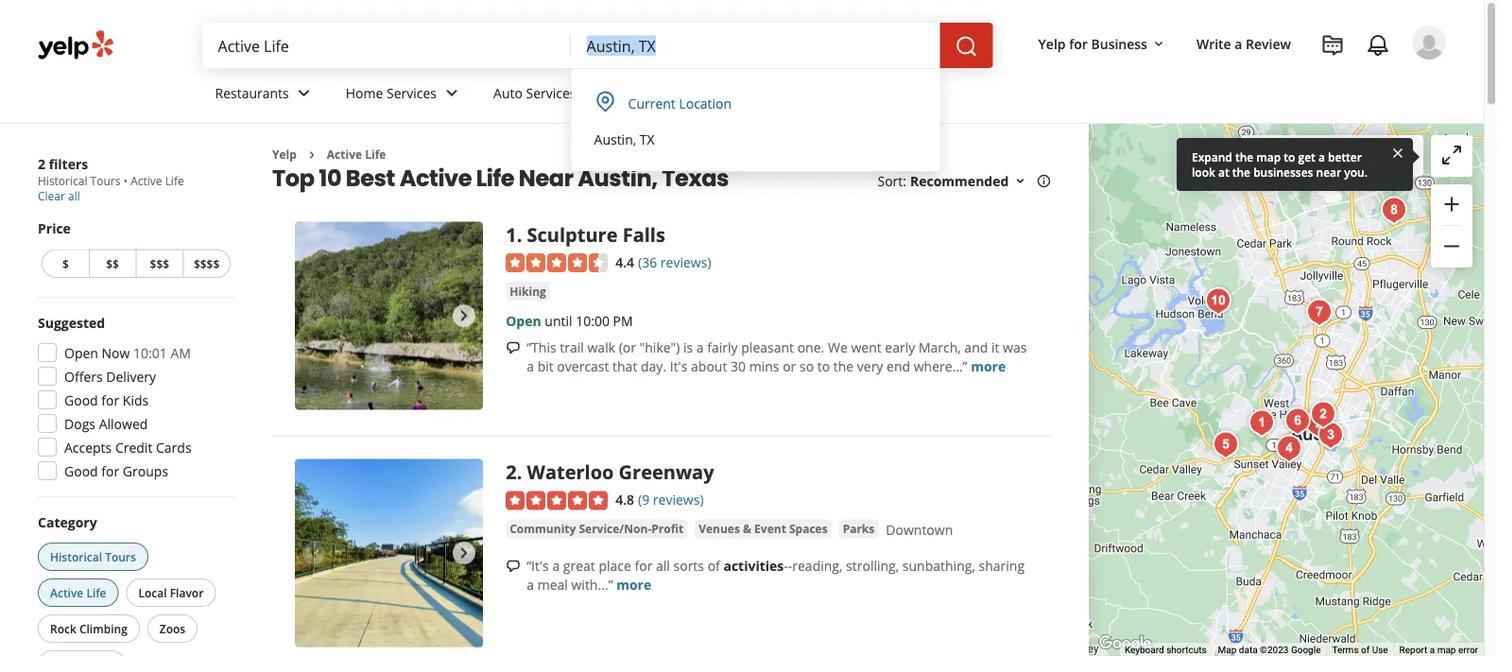 Task type: locate. For each thing, give the bounding box(es) containing it.
of left use on the right of the page
[[1361, 644, 1370, 656]]

groups
[[123, 462, 168, 480]]

1 vertical spatial open
[[64, 344, 98, 362]]

for left business
[[1069, 34, 1088, 52]]

16 speech v2 image left "this on the bottom of page
[[506, 340, 521, 355]]

0 horizontal spatial yelp
[[272, 147, 297, 162]]

near
[[519, 162, 573, 194]]

map for error
[[1437, 644, 1456, 656]]

map left get
[[1257, 149, 1281, 164]]

where…"
[[914, 357, 968, 375]]

2 services from the left
[[526, 84, 576, 102]]

home services link
[[331, 68, 478, 123]]

2 - from the left
[[788, 557, 792, 575]]

1 vertical spatial good
[[64, 462, 98, 480]]

best
[[346, 162, 395, 194]]

a right is at the left bottom of the page
[[697, 338, 704, 356]]

1 vertical spatial of
[[1361, 644, 1370, 656]]

0 vertical spatial .
[[517, 222, 522, 248]]

good up dogs
[[64, 391, 98, 409]]

search as map moves
[[1278, 147, 1412, 165]]

life down historical tours button
[[86, 585, 106, 600]]

Near text field
[[587, 35, 925, 56]]

active right 16 chevron right v2 image on the top left
[[327, 147, 362, 162]]

austin, left tx
[[594, 130, 636, 148]]

services right home
[[387, 84, 437, 102]]

24 chevron down v2 image inside more link
[[669, 82, 692, 104]]

restaurants link
[[200, 68, 331, 123]]

2 filters historical tours • active life clear all
[[38, 155, 184, 204]]

"it's
[[527, 557, 549, 575]]

1 horizontal spatial all
[[656, 557, 670, 575]]

4.4 star rating image
[[506, 253, 608, 272]]

more link down it
[[971, 357, 1006, 375]]

16 speech v2 image left "it's
[[506, 559, 521, 574]]

tours
[[90, 173, 120, 189], [105, 549, 136, 564]]

life inside button
[[86, 585, 106, 600]]

yelp for business button
[[1031, 26, 1174, 61]]

2 horizontal spatial map
[[1437, 644, 1456, 656]]

expand map image
[[1441, 144, 1463, 166]]

yelp left 16 chevron right v2 image on the top left
[[272, 147, 297, 162]]

open
[[506, 312, 541, 330], [64, 344, 98, 362]]

None search field
[[203, 23, 997, 68]]

a
[[1235, 34, 1243, 52], [1319, 149, 1325, 164], [697, 338, 704, 356], [527, 357, 534, 375], [552, 557, 560, 575], [527, 576, 534, 593], [1430, 644, 1435, 656]]

terms of use link
[[1332, 644, 1388, 656]]

0 horizontal spatial 2
[[38, 155, 45, 173]]

. up the 4.8 star rating image
[[517, 459, 522, 485]]

barton springs pool image
[[1279, 402, 1317, 440]]

0 vertical spatial more link
[[971, 357, 1006, 375]]

until
[[545, 312, 572, 330]]

1 horizontal spatial 24 chevron down v2 image
[[441, 82, 463, 104]]

now
[[102, 344, 130, 362]]

0 vertical spatial reviews)
[[661, 253, 711, 271]]

life right •
[[165, 173, 184, 189]]

better
[[1328, 149, 1362, 164]]

2 up the 4.8 star rating image
[[506, 459, 517, 485]]

life right 10
[[365, 147, 386, 162]]

1 24 chevron down v2 image from the left
[[293, 82, 315, 104]]

2 for 2 . waterloo greenway
[[506, 459, 517, 485]]

moves
[[1372, 147, 1412, 165]]

0 vertical spatial active life
[[327, 147, 386, 162]]

sculpture falls image
[[295, 222, 483, 410]]

location
[[679, 94, 732, 112]]

active life
[[327, 147, 386, 162], [50, 585, 106, 600]]

24 chevron down v2 image right auto services
[[580, 82, 603, 104]]

map inside expand the map to get a better look at the businesses near you.
[[1257, 149, 1281, 164]]

2 24 chevron down v2 image from the left
[[669, 82, 692, 104]]

good down accepts
[[64, 462, 98, 480]]

- right the activities
[[788, 557, 792, 575]]

to left get
[[1284, 149, 1295, 164]]

1 vertical spatial next image
[[453, 542, 476, 565]]

0 horizontal spatial 24 chevron down v2 image
[[293, 82, 315, 104]]

category group
[[34, 512, 234, 656]]

local flavor button
[[126, 579, 216, 607]]

0 vertical spatial historical
[[38, 173, 87, 189]]

24 chevron down v2 image
[[293, 82, 315, 104], [441, 82, 463, 104]]

1 horizontal spatial 2
[[506, 459, 517, 485]]

retro boat rentals atx image
[[1300, 405, 1338, 443]]

0 vertical spatial austin,
[[594, 130, 636, 148]]

1 vertical spatial more link
[[617, 576, 652, 593]]

0 vertical spatial yelp
[[1038, 34, 1066, 52]]

2 left filters
[[38, 155, 45, 173]]

dogs
[[64, 415, 95, 432]]

1 slideshow element from the top
[[295, 222, 483, 410]]

all
[[68, 188, 80, 204], [656, 557, 670, 575]]

1 next image from the top
[[453, 304, 476, 327]]

0 horizontal spatial more link
[[617, 576, 652, 593]]

0 horizontal spatial of
[[708, 557, 720, 575]]

auto services link
[[478, 68, 618, 123]]

. up "4.4 star rating" image
[[517, 222, 522, 248]]

open down 'hiking' link
[[506, 312, 541, 330]]

good for good for kids
[[64, 391, 98, 409]]

1 vertical spatial group
[[32, 313, 234, 486]]

services
[[387, 84, 437, 102], [526, 84, 576, 102]]

0 horizontal spatial group
[[32, 313, 234, 486]]

projects image
[[1322, 34, 1344, 57]]

local
[[138, 585, 167, 600]]

0 horizontal spatial map
[[1257, 149, 1281, 164]]

historical down "category"
[[50, 549, 102, 564]]

map left error
[[1437, 644, 1456, 656]]

active
[[327, 147, 362, 162], [400, 162, 472, 194], [131, 173, 162, 189], [50, 585, 83, 600]]

0 vertical spatial open
[[506, 312, 541, 330]]

a inside the --reading, strolling, sunbathing, sharing a meal with..."
[[527, 576, 534, 593]]

1 vertical spatial austin,
[[578, 162, 658, 194]]

historical tours
[[50, 549, 136, 564]]

0 horizontal spatial active life
[[50, 585, 106, 600]]

tours inside button
[[105, 549, 136, 564]]

(or
[[619, 338, 636, 356]]

to inside "this trail walk (or "hike") is a fairly pleasant one. we went early march, and it was a bit overcast that day. it's about 30 mins or so to the very end where…"
[[817, 357, 830, 375]]

very
[[857, 357, 883, 375]]

businesses
[[1254, 164, 1313, 180]]

0 horizontal spatial to
[[817, 357, 830, 375]]

0 vertical spatial of
[[708, 557, 720, 575]]

1 horizontal spatial services
[[526, 84, 576, 102]]

$$ button
[[89, 249, 136, 278]]

0 vertical spatial 2
[[38, 155, 45, 173]]

recommended
[[910, 172, 1009, 190]]

reading,
[[792, 557, 843, 575]]

1 16 speech v2 image from the top
[[506, 340, 521, 355]]

for down accepts credit cards
[[101, 462, 119, 480]]

1 24 chevron down v2 image from the left
[[580, 82, 603, 104]]

24 chevron down v2 image inside restaurants link
[[293, 82, 315, 104]]

terms of use
[[1332, 644, 1388, 656]]

4.8 star rating image
[[506, 491, 608, 510]]

yelp left business
[[1038, 34, 1066, 52]]

top
[[272, 162, 314, 194]]

1 vertical spatial to
[[817, 357, 830, 375]]

open inside group
[[64, 344, 98, 362]]

2 16 speech v2 image from the top
[[506, 559, 521, 574]]

slideshow element
[[295, 222, 483, 410], [295, 459, 483, 647]]

previous image
[[302, 304, 325, 327]]

all right clear
[[68, 188, 80, 204]]

parks link
[[839, 519, 878, 538]]

expand the map to get a better look at the businesses near you. tooltip
[[1177, 138, 1413, 191]]

2 . from the top
[[517, 459, 522, 485]]

1 vertical spatial 16 speech v2 image
[[506, 559, 521, 574]]

more down the place
[[617, 576, 652, 593]]

1 vertical spatial more
[[617, 576, 652, 593]]

none field the find
[[218, 35, 556, 56]]

&
[[743, 521, 752, 536]]

all inside 2 filters historical tours • active life clear all
[[68, 188, 80, 204]]

1 vertical spatial active life
[[50, 585, 106, 600]]

16 info v2 image
[[1036, 174, 1051, 189]]

24 chevron down v2 image inside home services link
[[441, 82, 463, 104]]

hiking link
[[506, 282, 550, 301]]

more down it
[[971, 357, 1006, 375]]

filters
[[49, 155, 88, 173]]

keyboard
[[1125, 644, 1164, 656]]

for inside button
[[1069, 34, 1088, 52]]

0 horizontal spatial open
[[64, 344, 98, 362]]

$$$ button
[[136, 249, 183, 278]]

24 chevron down v2 image inside auto services 'link'
[[580, 82, 603, 104]]

to right so
[[817, 357, 830, 375]]

or
[[783, 357, 796, 375]]

2 slideshow element from the top
[[295, 459, 483, 647]]

1 horizontal spatial more link
[[971, 357, 1006, 375]]

downtown
[[886, 520, 953, 538]]

home run dugout image
[[1376, 191, 1413, 229]]

1 vertical spatial reviews)
[[653, 490, 704, 508]]

yelp inside button
[[1038, 34, 1066, 52]]

group
[[1431, 184, 1473, 268], [32, 313, 234, 486]]

. for 1
[[517, 222, 522, 248]]

yelp
[[1038, 34, 1066, 52], [272, 147, 297, 162]]

24 chevron down v2 image left auto at top left
[[441, 82, 463, 104]]

yelp link
[[272, 147, 297, 162]]

2 next image from the top
[[453, 542, 476, 565]]

0 vertical spatial 16 speech v2 image
[[506, 340, 521, 355]]

1 horizontal spatial active life
[[327, 147, 386, 162]]

map right as at the right top of the page
[[1340, 147, 1368, 165]]

active up rock
[[50, 585, 83, 600]]

a right get
[[1319, 149, 1325, 164]]

active inside 2 filters historical tours • active life clear all
[[131, 173, 162, 189]]

0 vertical spatial to
[[1284, 149, 1295, 164]]

more link down the place
[[617, 576, 652, 593]]

zoom out image
[[1441, 235, 1463, 258]]

tours up active life button
[[105, 549, 136, 564]]

active life right 16 chevron right v2 image on the top left
[[327, 147, 386, 162]]

24 chevron down v2 image right restaurants
[[293, 82, 315, 104]]

to
[[1284, 149, 1295, 164], [817, 357, 830, 375]]

active right •
[[131, 173, 162, 189]]

1 horizontal spatial yelp
[[1038, 34, 1066, 52]]

a down "it's
[[527, 576, 534, 593]]

services right auto at top left
[[526, 84, 576, 102]]

10:00
[[576, 312, 610, 330]]

1 vertical spatial tours
[[105, 549, 136, 564]]

error
[[1459, 644, 1478, 656]]

4.4
[[616, 253, 634, 271]]

zoom in image
[[1441, 193, 1463, 215]]

0 horizontal spatial 24 chevron down v2 image
[[580, 82, 603, 104]]

historical
[[38, 173, 87, 189], [50, 549, 102, 564]]

historical down filters
[[38, 173, 87, 189]]

0 horizontal spatial services
[[387, 84, 437, 102]]

1 vertical spatial slideshow element
[[295, 459, 483, 647]]

sorts
[[674, 557, 704, 575]]

2 24 chevron down v2 image from the left
[[441, 82, 463, 104]]

next image
[[453, 304, 476, 327], [453, 542, 476, 565]]

keyboard shortcuts
[[1125, 644, 1207, 656]]

a left bit
[[527, 357, 534, 375]]

0 vertical spatial slideshow element
[[295, 222, 483, 410]]

clear
[[38, 188, 65, 204]]

©2023
[[1260, 644, 1289, 656]]

1 horizontal spatial map
[[1340, 147, 1368, 165]]

price group
[[38, 219, 234, 282]]

0 vertical spatial all
[[68, 188, 80, 204]]

austin, down austin, tx
[[578, 162, 658, 194]]

of right sorts
[[708, 557, 720, 575]]

services inside 'link'
[[526, 84, 576, 102]]

more
[[633, 84, 666, 102]]

hippie hollow park image
[[1200, 282, 1238, 320]]

map
[[1218, 644, 1237, 656]]

open for open now 10:01 am
[[64, 344, 98, 362]]

0 vertical spatial next image
[[453, 304, 476, 327]]

greenway
[[619, 459, 714, 485]]

2 inside 2 filters historical tours • active life clear all
[[38, 155, 45, 173]]

  text field
[[587, 35, 925, 56]]

1 vertical spatial 2
[[506, 459, 517, 485]]

tours left •
[[90, 173, 120, 189]]

parks
[[843, 521, 875, 536]]

terms
[[1332, 644, 1359, 656]]

kids
[[123, 391, 149, 409]]

16 speech v2 image
[[506, 340, 521, 355], [506, 559, 521, 574]]

None field
[[218, 35, 556, 56], [587, 35, 925, 56], [587, 35, 925, 56]]

1 vertical spatial all
[[656, 557, 670, 575]]

community service/non-profit button
[[506, 519, 687, 538]]

for down offers delivery
[[101, 391, 119, 409]]

1 horizontal spatial of
[[1361, 644, 1370, 656]]

(9
[[638, 490, 650, 508]]

1 good from the top
[[64, 391, 98, 409]]

recommended button
[[910, 172, 1028, 190]]

close image
[[1391, 144, 1406, 161]]

16 chevron down v2 image
[[1151, 37, 1166, 52]]

austin aqua-dome image
[[1271, 430, 1308, 467]]

sculpture falls image
[[1243, 404, 1281, 442]]

open up the offers
[[64, 344, 98, 362]]

map region
[[1082, 47, 1498, 656]]

1 horizontal spatial to
[[1284, 149, 1295, 164]]

tx
[[640, 130, 655, 148]]

strolling,
[[846, 557, 899, 575]]

1 horizontal spatial open
[[506, 312, 541, 330]]

venues & event spaces link
[[695, 519, 832, 538]]

mins
[[749, 357, 779, 375]]

10
[[319, 162, 341, 194]]

1 vertical spatial yelp
[[272, 147, 297, 162]]

for right the place
[[635, 557, 653, 575]]

0 horizontal spatial all
[[68, 188, 80, 204]]

active life up the rock climbing
[[50, 585, 106, 600]]

0 vertical spatial tours
[[90, 173, 120, 189]]

a right "it's
[[552, 557, 560, 575]]

0 vertical spatial group
[[1431, 184, 1473, 268]]

1 horizontal spatial 24 chevron down v2 image
[[669, 82, 692, 104]]

1 services from the left
[[387, 84, 437, 102]]

all left sorts
[[656, 557, 670, 575]]

1 vertical spatial historical
[[50, 549, 102, 564]]

2 good from the top
[[64, 462, 98, 480]]

sort:
[[878, 172, 907, 190]]

24 chevron down v2 image
[[580, 82, 603, 104], [669, 82, 692, 104]]

for for business
[[1069, 34, 1088, 52]]

zoos button
[[147, 614, 198, 643]]

1 . from the top
[[517, 222, 522, 248]]

active life button
[[38, 579, 119, 607]]

1 vertical spatial .
[[517, 459, 522, 485]]

0 horizontal spatial more
[[617, 576, 652, 593]]

1 horizontal spatial more
[[971, 357, 1006, 375]]

0 vertical spatial good
[[64, 391, 98, 409]]

a right write
[[1235, 34, 1243, 52]]

reviews) right (36
[[661, 253, 711, 271]]

trail
[[560, 338, 584, 356]]

reviews) down "greenway"
[[653, 490, 704, 508]]

spaces
[[789, 521, 828, 536]]

- left reading,
[[784, 557, 788, 575]]

previous image
[[302, 542, 325, 565]]

0 vertical spatial more
[[971, 357, 1006, 375]]

24 chevron down v2 image right more
[[669, 82, 692, 104]]



Task type: describe. For each thing, give the bounding box(es) containing it.
4.8 link
[[616, 488, 634, 509]]

waterloo greenway image
[[1305, 396, 1342, 433]]

epic fun image
[[1207, 426, 1245, 464]]

about
[[691, 357, 727, 375]]

it's
[[670, 357, 688, 375]]

1
[[506, 222, 517, 248]]

$$$$ button
[[183, 249, 231, 278]]

current location
[[628, 94, 732, 112]]

flavor
[[170, 585, 204, 600]]

waterloo greenway image
[[295, 459, 483, 647]]

reviews) for waterloo greenway
[[653, 490, 704, 508]]

rock
[[50, 621, 76, 636]]

$$$$
[[194, 256, 220, 271]]

16 chevron right v2 image
[[304, 147, 319, 162]]

4.8
[[616, 490, 634, 508]]

search image
[[955, 35, 978, 58]]

slideshow element for "this trail walk (or "hike") is a fairly pleasant one. we went early march, and it was a bit overcast that day. it's about 30 mins or so to the very end where…"
[[295, 222, 483, 410]]

yelp for yelp link
[[272, 147, 297, 162]]

1 . sculpture falls
[[506, 222, 665, 248]]

notifications image
[[1367, 34, 1390, 57]]

austin, inside austin, tx link
[[594, 130, 636, 148]]

open for open until 10:00 pm
[[506, 312, 541, 330]]

data
[[1239, 644, 1258, 656]]

. for 2
[[517, 459, 522, 485]]

keyboard shortcuts button
[[1125, 643, 1207, 656]]

open until 10:00 pm
[[506, 312, 633, 330]]

16 chevron down v2 image
[[1013, 174, 1028, 189]]

user actions element
[[1023, 24, 1473, 140]]

yelp for yelp for business
[[1038, 34, 1066, 52]]

active life inside button
[[50, 585, 106, 600]]

and
[[965, 338, 988, 356]]

10:01
[[133, 344, 167, 362]]

search
[[1278, 147, 1320, 165]]

active inside button
[[50, 585, 83, 600]]

to inside expand the map to get a better look at the businesses near you.
[[1284, 149, 1295, 164]]

good for kids
[[64, 391, 149, 409]]

2 for 2 filters historical tours • active life clear all
[[38, 155, 45, 173]]

google image
[[1094, 631, 1156, 656]]

expand the map to get a better look at the businesses near you.
[[1192, 149, 1368, 180]]

google
[[1291, 644, 1321, 656]]

yelp for business
[[1038, 34, 1148, 52]]

24 marker v2 image
[[594, 90, 617, 113]]

a right report
[[1430, 644, 1435, 656]]

for for kids
[[101, 391, 119, 409]]

credit
[[115, 438, 153, 456]]

walk
[[587, 338, 615, 356]]

venues
[[699, 521, 740, 536]]

sunbathing,
[[903, 557, 975, 575]]

as
[[1323, 147, 1337, 165]]

cards
[[156, 438, 191, 456]]

$$
[[106, 256, 119, 271]]

good for good for groups
[[64, 462, 98, 480]]

the inside "this trail walk (or "hike") is a fairly pleasant one. we went early march, and it was a bit overcast that day. it's about 30 mins or so to the very end where…"
[[834, 357, 854, 375]]

$$$
[[150, 256, 169, 271]]

use
[[1372, 644, 1388, 656]]

went
[[851, 338, 882, 356]]

reviews) for sculpture falls
[[661, 253, 711, 271]]

price
[[38, 219, 71, 237]]

zoos
[[160, 621, 185, 636]]

community service/non-profit link
[[506, 519, 687, 538]]

1 horizontal spatial group
[[1431, 184, 1473, 268]]

category
[[38, 513, 97, 531]]

16 speech v2 image for "this trail walk (or "hike") is a fairly pleasant one. we went early march, and it was a bit overcast that day. it's about 30 mins or so to the very end where…"
[[506, 340, 521, 355]]

map for moves
[[1340, 147, 1368, 165]]

suggested
[[38, 313, 105, 331]]

"hike")
[[640, 338, 680, 356]]

slideshow element for "it's a great place for all sorts of
[[295, 459, 483, 647]]

expand
[[1192, 149, 1233, 164]]

falls
[[623, 222, 665, 248]]

climbing
[[79, 621, 127, 636]]

1 - from the left
[[784, 557, 788, 575]]

active right best
[[400, 162, 472, 194]]

historical inside 2 filters historical tours • active life clear all
[[38, 173, 87, 189]]

look
[[1192, 164, 1216, 180]]

it
[[992, 338, 1000, 356]]

next image for "this trail walk (or "hike") is a fairly pleasant one. we went early march, and it was a bit overcast that day. it's about 30 mins or so to the very end where…"
[[453, 304, 476, 327]]

austin, tx link
[[583, 122, 925, 156]]

near
[[1316, 164, 1342, 180]]

delivery
[[106, 367, 156, 385]]

greg r. image
[[1412, 26, 1446, 60]]

with..."
[[571, 576, 613, 593]]

24 chevron down v2 image for restaurants
[[293, 82, 315, 104]]

get
[[1298, 149, 1316, 164]]

services for home services
[[387, 84, 437, 102]]

tours inside 2 filters historical tours • active life clear all
[[90, 173, 120, 189]]

historical inside button
[[50, 549, 102, 564]]

for for groups
[[101, 462, 119, 480]]

$
[[62, 256, 69, 271]]

at
[[1218, 164, 1230, 180]]

life inside 2 filters historical tours • active life clear all
[[165, 173, 184, 189]]

write a review link
[[1189, 26, 1299, 60]]

pm
[[613, 312, 633, 330]]

restaurants
[[215, 84, 289, 102]]

event
[[754, 521, 786, 536]]

(9 reviews) link
[[638, 488, 704, 509]]

24 chevron down v2 image for more
[[669, 82, 692, 104]]

24 chevron down v2 image for auto services
[[580, 82, 603, 104]]

16 speech v2 image for "it's a great place for all sorts of
[[506, 559, 521, 574]]

historical tours button
[[38, 543, 148, 571]]

day.
[[641, 357, 667, 375]]

write
[[1197, 34, 1231, 52]]

"this
[[527, 338, 556, 356]]

services for auto services
[[526, 84, 576, 102]]

sculpture
[[527, 222, 618, 248]]

report a map error link
[[1400, 644, 1478, 656]]

the boardwalk trail at lady bird lake image
[[1312, 416, 1350, 454]]

business categories element
[[200, 68, 1446, 123]]

so
[[800, 357, 814, 375]]

24 chevron down v2 image for home services
[[441, 82, 463, 104]]

group containing suggested
[[32, 313, 234, 486]]

early
[[885, 338, 915, 356]]

life left "near"
[[476, 162, 514, 194]]

bit
[[538, 357, 554, 375]]

that
[[613, 357, 637, 375]]

we
[[828, 338, 848, 356]]

overcast
[[557, 357, 609, 375]]

Find text field
[[218, 35, 556, 56]]

next image for "it's a great place for all sorts of
[[453, 542, 476, 565]]

auto services
[[493, 84, 576, 102]]

a inside expand the map to get a better look at the businesses near you.
[[1319, 149, 1325, 164]]

end
[[887, 357, 910, 375]]

quarry lake image
[[1301, 294, 1339, 331]]

march,
[[919, 338, 961, 356]]

profit
[[652, 521, 684, 536]]

•
[[123, 173, 128, 189]]

hiking button
[[506, 282, 550, 301]]

map for to
[[1257, 149, 1281, 164]]

clear all link
[[38, 188, 80, 204]]

active life link
[[327, 147, 386, 162]]

map data ©2023 google
[[1218, 644, 1321, 656]]



Task type: vqa. For each thing, say whether or not it's contained in the screenshot.
Life
yes



